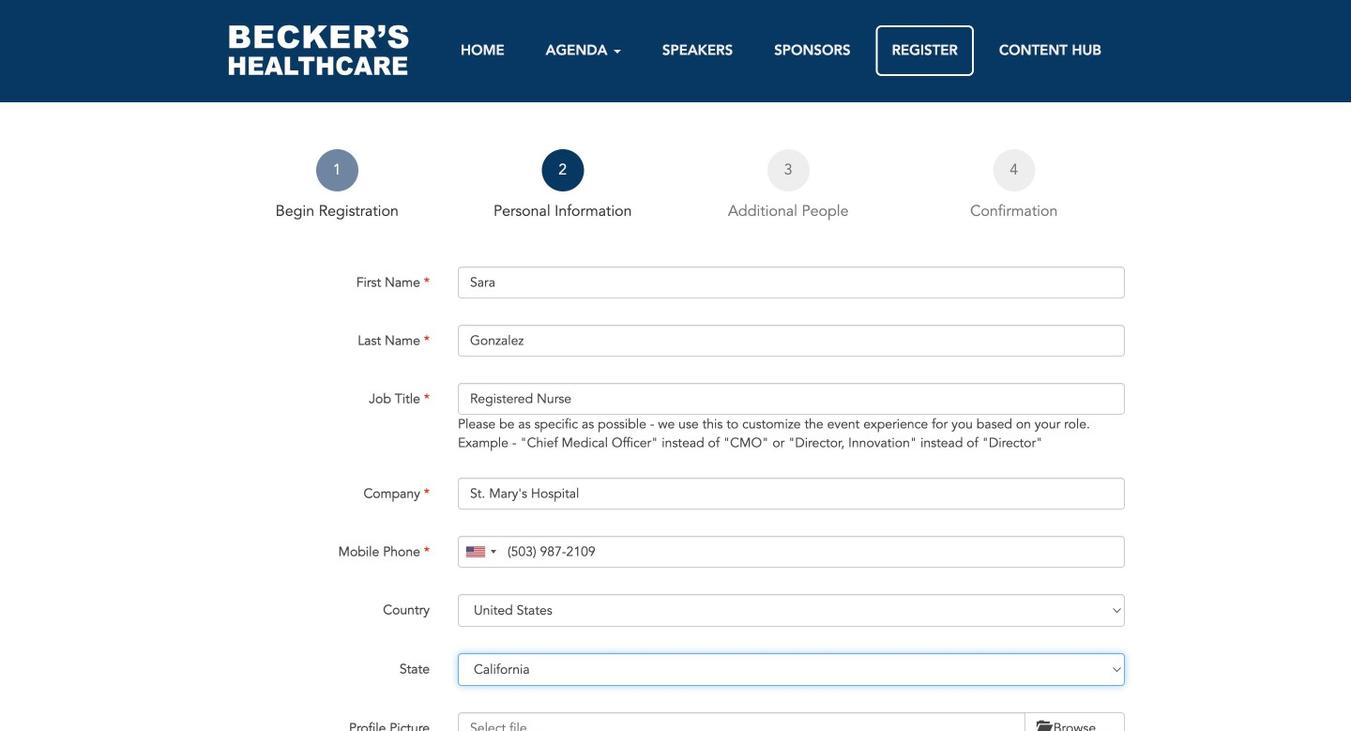 Task type: vqa. For each thing, say whether or not it's contained in the screenshot.
telephone country code field in the left of the page
yes



Task type: locate. For each thing, give the bounding box(es) containing it.
14th annual meeting - virtual event image
[[225, 15, 413, 86]]

Mobile Phone text field
[[458, 536, 1125, 568]]

Select file... field
[[470, 719, 1014, 731]]

None text field
[[458, 266, 1125, 298], [458, 478, 1125, 510], [458, 266, 1125, 298], [458, 478, 1125, 510]]

None text field
[[458, 325, 1125, 357], [458, 383, 1125, 415], [458, 325, 1125, 357], [458, 383, 1125, 415]]

Telephone country code field
[[459, 537, 502, 567]]



Task type: describe. For each thing, give the bounding box(es) containing it.
folder open image
[[1037, 720, 1050, 731]]



